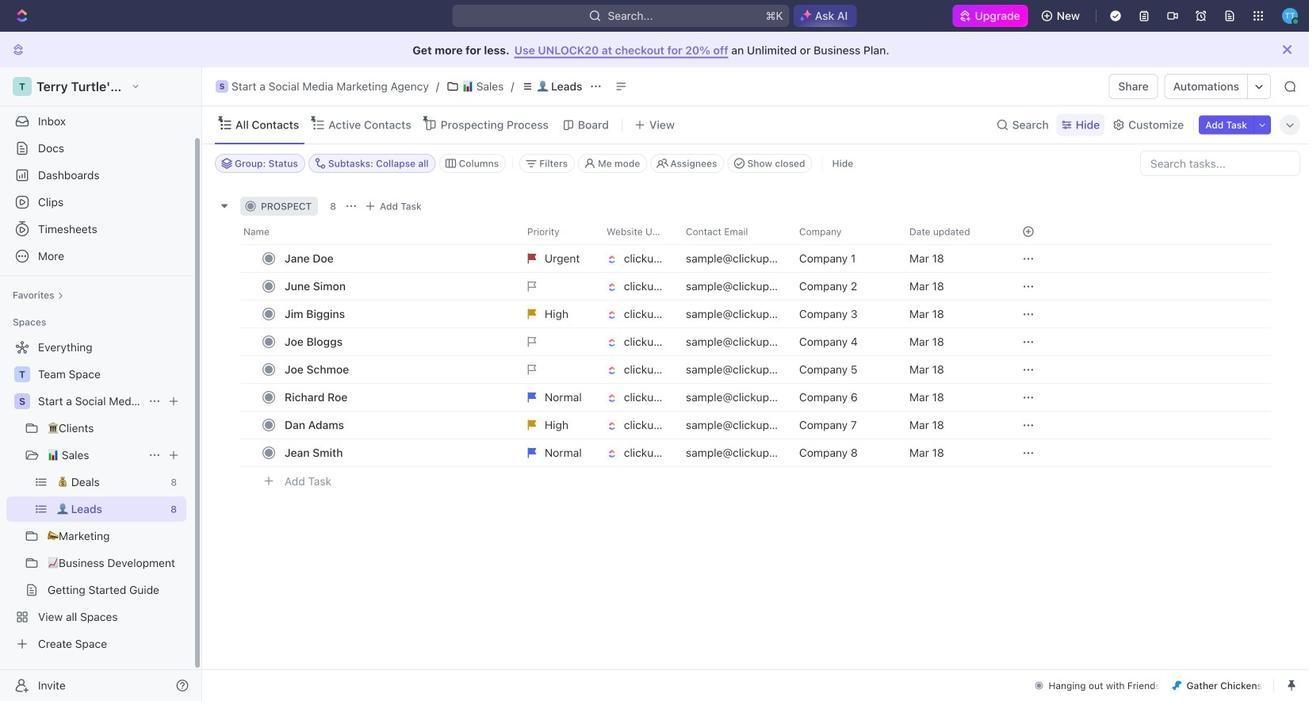 Task type: vqa. For each thing, say whether or not it's contained in the screenshot.
Inbox link
no



Task type: describe. For each thing, give the bounding box(es) containing it.
1 website url custom field. http://clickup.com image from the top
[[607, 365, 618, 376]]

sidebar navigation
[[0, 67, 205, 701]]

terry turtle's workspace, , element
[[13, 77, 32, 96]]

drumstick bite image
[[1173, 681, 1182, 690]]

0 vertical spatial start a social media marketing agency, , element
[[216, 80, 228, 93]]

2 website url custom field. http://clickup.com image from the top
[[607, 282, 618, 293]]

Search tasks... text field
[[1141, 151, 1300, 175]]

tree inside sidebar navigation
[[6, 335, 186, 657]]



Task type: locate. For each thing, give the bounding box(es) containing it.
website url custom field. http://clickup.com image
[[607, 254, 618, 265], [607, 282, 618, 293], [607, 309, 618, 321], [607, 337, 618, 348], [607, 393, 618, 404], [607, 448, 618, 459]]

5 website url custom field. http://clickup.com image from the top
[[607, 393, 618, 404]]

3 website url custom field. http://clickup.com image from the top
[[607, 309, 618, 321]]

1 vertical spatial website url custom field. http://clickup.com image
[[607, 420, 618, 432]]

team space, , element
[[14, 366, 30, 382]]

1 horizontal spatial start a social media marketing agency, , element
[[216, 80, 228, 93]]

1 website url custom field. http://clickup.com image from the top
[[607, 254, 618, 265]]

website url custom field. http://clickup.com image
[[607, 365, 618, 376], [607, 420, 618, 432]]

start a social media marketing agency, , element
[[216, 80, 228, 93], [14, 393, 30, 409]]

2 website url custom field. http://clickup.com image from the top
[[607, 420, 618, 432]]

4 website url custom field. http://clickup.com image from the top
[[607, 337, 618, 348]]

0 horizontal spatial start a social media marketing agency, , element
[[14, 393, 30, 409]]

1 vertical spatial start a social media marketing agency, , element
[[14, 393, 30, 409]]

0 vertical spatial website url custom field. http://clickup.com image
[[607, 365, 618, 376]]

6 website url custom field. http://clickup.com image from the top
[[607, 448, 618, 459]]

tree
[[6, 335, 186, 657]]



